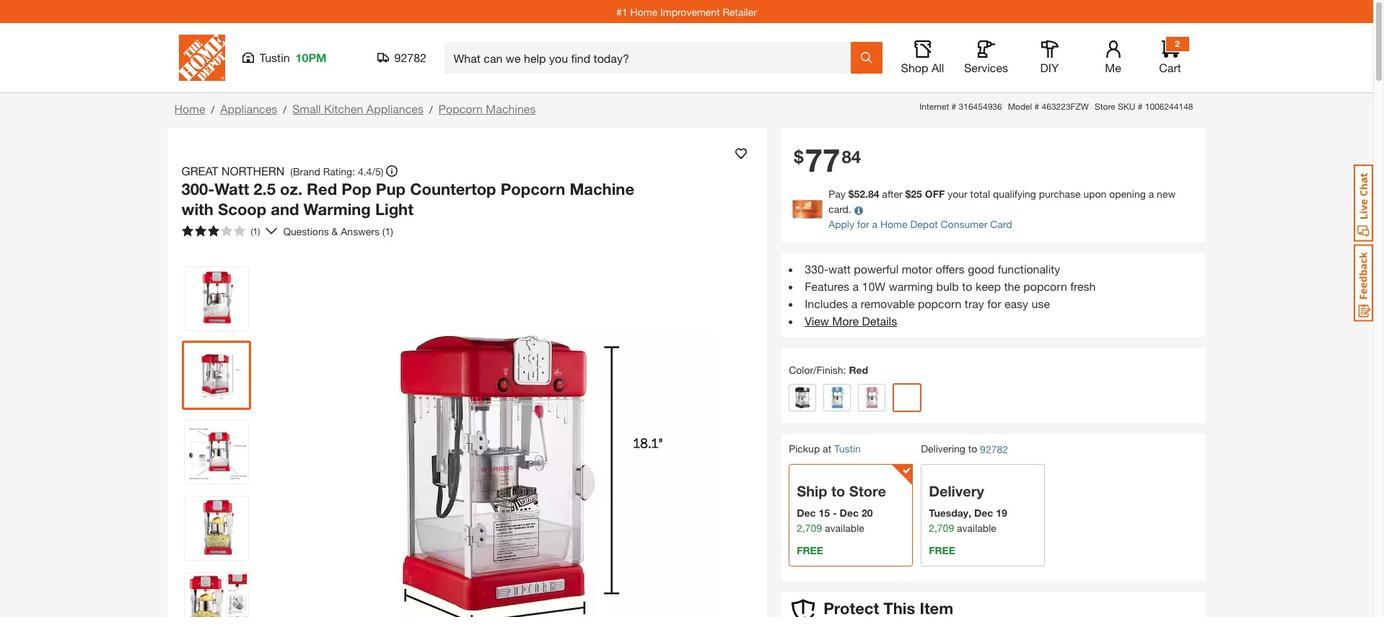 Task type: describe. For each thing, give the bounding box(es) containing it.
sku
[[1118, 101, 1136, 112]]

red inside '300-watt 2.5 oz. red pop pup countertop popcorn machine with scoop and warming light'
[[307, 180, 337, 198]]

warming
[[889, 280, 933, 293]]

316454936
[[959, 101, 1002, 112]]

1 horizontal spatial (1)
[[382, 225, 393, 237]]

19
[[996, 507, 1007, 519]]

with
[[182, 200, 214, 218]]

1 dec from the left
[[797, 507, 816, 519]]

appliances link
[[220, 102, 277, 115]]

1 / from the left
[[211, 103, 214, 115]]

me button
[[1090, 40, 1136, 75]]

at
[[823, 443, 832, 455]]

a down "52.84"
[[872, 218, 878, 231]]

easy
[[1005, 297, 1029, 311]]

dec inside delivery tuesday, dec 19 2,709 available
[[974, 507, 993, 519]]

(1) link
[[176, 219, 277, 243]]

available inside delivery tuesday, dec 19 2,709 available
[[957, 522, 997, 534]]

2 appliances from the left
[[367, 102, 424, 115]]

tustin button
[[834, 443, 861, 455]]

feedback link image
[[1354, 244, 1374, 322]]

300-watt 2.5 oz. red pop pup countertop popcorn machine with scoop and warming light
[[182, 180, 634, 218]]

1 horizontal spatial red
[[849, 364, 868, 376]]

northern
[[222, 164, 285, 178]]

to for 92782
[[968, 443, 977, 455]]

2 / from the left
[[283, 103, 287, 115]]

upon
[[1084, 188, 1107, 200]]

pay
[[829, 188, 846, 200]]

delivering to 92782
[[921, 443, 1008, 456]]

internet # 316454936 model # 463223fzw store sku # 1006244148
[[920, 101, 1193, 112]]

me
[[1105, 61, 1121, 74]]

0 vertical spatial tustin
[[259, 51, 290, 64]]

removable
[[861, 297, 915, 311]]

#1 home improvement retailer
[[616, 5, 757, 18]]

shop all
[[901, 61, 944, 74]]

cart
[[1159, 61, 1181, 74]]

2 dec from the left
[[840, 507, 859, 519]]

home / appliances / small kitchen appliances / popcorn machines
[[174, 102, 536, 115]]

services
[[964, 61, 1008, 74]]

free for to
[[797, 544, 823, 557]]

10w
[[862, 280, 886, 293]]

apply now image
[[793, 200, 829, 219]]

offers
[[936, 262, 965, 276]]

color/finish
[[789, 364, 843, 376]]

blue stainless steel image
[[827, 387, 848, 409]]

home link
[[174, 102, 205, 115]]

300-
[[182, 180, 214, 198]]

color/finish : red
[[789, 364, 868, 376]]

good
[[968, 262, 995, 276]]

oz.
[[280, 180, 302, 198]]

machines
[[486, 102, 536, 115]]

your
[[948, 188, 968, 200]]

-
[[833, 507, 837, 519]]

330-
[[805, 262, 829, 276]]

0 vertical spatial store
[[1095, 101, 1116, 112]]

2.5
[[254, 180, 276, 198]]

all
[[932, 61, 944, 74]]

warming
[[304, 200, 371, 218]]

red great northern popcorn machines 463223fzw 4f.2 image
[[184, 420, 248, 484]]

off
[[925, 188, 945, 200]]

kitchen
[[324, 102, 363, 115]]

for inside 330-watt powerful motor offers good functionality features a 10w warming bulb to keep the popcorn fresh includes a removable popcorn tray for easy use view more details
[[988, 297, 1001, 311]]

and
[[271, 200, 299, 218]]

consumer
[[941, 218, 988, 231]]

0 horizontal spatial popcorn
[[918, 297, 962, 311]]

store inside ship to store dec 15 - dec 20 2,709 available
[[849, 483, 886, 500]]

/5)
[[372, 165, 384, 177]]

1 horizontal spatial popcorn
[[1024, 280, 1067, 293]]

view
[[805, 314, 829, 328]]

pup
[[376, 180, 406, 198]]

shop all button
[[900, 40, 946, 75]]

motor
[[902, 262, 933, 276]]

features
[[805, 280, 850, 293]]

the
[[1004, 280, 1021, 293]]

small kitchen appliances link
[[292, 102, 424, 115]]

red great northern popcorn machines 463223fzw 44.4 image
[[184, 573, 248, 617]]

to for store
[[831, 483, 845, 500]]

card
[[990, 218, 1012, 231]]

(brand
[[290, 165, 320, 177]]

a up view more details link
[[852, 297, 858, 311]]

functionality
[[998, 262, 1060, 276]]

1 appliances from the left
[[220, 102, 277, 115]]

improvement
[[660, 5, 720, 18]]

bulb
[[936, 280, 959, 293]]

use
[[1032, 297, 1050, 311]]

92782 inside button
[[394, 51, 427, 64]]

2,709 inside ship to store dec 15 - dec 20 2,709 available
[[797, 522, 822, 534]]

1 # from the left
[[952, 101, 957, 112]]

(1) button
[[176, 219, 266, 243]]

cart 2
[[1159, 38, 1181, 74]]

delivering
[[921, 443, 966, 455]]

25
[[911, 188, 922, 200]]

after
[[882, 188, 903, 200]]

info image
[[854, 206, 863, 215]]

92782 inside delivering to 92782
[[980, 443, 1008, 456]]

more
[[832, 314, 859, 328]]

2
[[1175, 38, 1180, 49]]

great
[[182, 164, 218, 178]]

scoop
[[218, 200, 267, 218]]

red great northern popcorn machines 463223fzw c3.1 image
[[184, 344, 248, 407]]

3 # from the left
[[1138, 101, 1143, 112]]

watt
[[214, 180, 249, 198]]

shop
[[901, 61, 929, 74]]

92782 button
[[377, 51, 427, 65]]

pop
[[342, 180, 372, 198]]

330-watt powerful motor offers good functionality features a 10w warming bulb to keep the popcorn fresh includes a removable popcorn tray for easy use view more details
[[805, 262, 1096, 328]]

powerful
[[854, 262, 899, 276]]

&
[[332, 225, 338, 237]]

details
[[862, 314, 897, 328]]



Task type: locate. For each thing, give the bounding box(es) containing it.
machine
[[570, 180, 634, 198]]

1 horizontal spatial /
[[283, 103, 287, 115]]

home left depot
[[881, 218, 908, 231]]

questions
[[283, 225, 329, 237]]

0 horizontal spatial for
[[857, 218, 870, 231]]

2,709 down 15
[[797, 522, 822, 534]]

red great northern popcorn machines 463223fzw 1f.3 image
[[184, 497, 248, 560]]

card.
[[829, 203, 852, 215]]

popcorn left machines
[[439, 102, 483, 115]]

pink image
[[861, 387, 883, 409]]

$ left 77
[[794, 147, 804, 167]]

answers
[[341, 225, 380, 237]]

available down - at the right bottom
[[825, 522, 865, 534]]

2 # from the left
[[1035, 101, 1040, 112]]

for down info icon
[[857, 218, 870, 231]]

black image
[[792, 387, 814, 409]]

diy button
[[1027, 40, 1073, 75]]

pickup
[[789, 443, 820, 455]]

2 free from the left
[[929, 544, 955, 557]]

to
[[962, 280, 973, 293], [968, 443, 977, 455], [831, 483, 845, 500]]

red down (brand rating: 4.4 /5)
[[307, 180, 337, 198]]

1006244148
[[1145, 101, 1193, 112]]

a left 10w
[[853, 280, 859, 293]]

tuesday,
[[929, 507, 972, 519]]

popcorn
[[1024, 280, 1067, 293], [918, 297, 962, 311]]

What can we help you find today? search field
[[454, 43, 850, 73]]

includes
[[805, 297, 848, 311]]

/
[[211, 103, 214, 115], [283, 103, 287, 115], [429, 103, 433, 115]]

0 horizontal spatial 92782
[[394, 51, 427, 64]]

(1) inside button
[[251, 226, 260, 237]]

ship to store dec 15 - dec 20 2,709 available
[[797, 483, 886, 534]]

popcorn for machine
[[501, 180, 565, 198]]

appliances right kitchen
[[367, 102, 424, 115]]

0 horizontal spatial free
[[797, 544, 823, 557]]

0 horizontal spatial appliances
[[220, 102, 277, 115]]

1 horizontal spatial appliances
[[367, 102, 424, 115]]

1 horizontal spatial popcorn
[[501, 180, 565, 198]]

20
[[862, 507, 873, 519]]

to left 92782 link
[[968, 443, 977, 455]]

purchase
[[1039, 188, 1081, 200]]

1 horizontal spatial available
[[957, 522, 997, 534]]

$ right 'pay'
[[849, 188, 854, 200]]

# right internet
[[952, 101, 957, 112]]

a
[[1149, 188, 1154, 200], [872, 218, 878, 231], [853, 280, 859, 293], [852, 297, 858, 311]]

1 vertical spatial tustin
[[834, 443, 861, 455]]

4.4
[[358, 165, 372, 177]]

77
[[805, 141, 840, 179]]

# right sku
[[1138, 101, 1143, 112]]

dec left 19
[[974, 507, 993, 519]]

1 horizontal spatial for
[[988, 297, 1001, 311]]

tustin right at
[[834, 443, 861, 455]]

great northern link
[[182, 162, 290, 180]]

1 horizontal spatial #
[[1035, 101, 1040, 112]]

popcorn left machine
[[501, 180, 565, 198]]

to up tray
[[962, 280, 973, 293]]

for down keep
[[988, 297, 1001, 311]]

red great northern popcorn machines 463223fzw 64.0 image
[[184, 267, 248, 331]]

dec right - at the right bottom
[[840, 507, 859, 519]]

to inside ship to store dec 15 - dec 20 2,709 available
[[831, 483, 845, 500]]

2,709
[[797, 522, 822, 534], [929, 522, 954, 534]]

0 horizontal spatial (1)
[[251, 226, 260, 237]]

popcorn inside '300-watt 2.5 oz. red pop pup countertop popcorn machine with scoop and warming light'
[[501, 180, 565, 198]]

1 vertical spatial store
[[849, 483, 886, 500]]

red
[[307, 180, 337, 198], [849, 364, 868, 376]]

0 vertical spatial popcorn
[[1024, 280, 1067, 293]]

a left 'new'
[[1149, 188, 1154, 200]]

to inside 330-watt powerful motor offers good functionality features a 10w warming bulb to keep the popcorn fresh includes a removable popcorn tray for easy use view more details
[[962, 280, 973, 293]]

2,709 inside delivery tuesday, dec 19 2,709 available
[[929, 522, 954, 534]]

3 / from the left
[[429, 103, 433, 115]]

1 horizontal spatial store
[[1095, 101, 1116, 112]]

0 horizontal spatial home
[[174, 102, 205, 115]]

0 horizontal spatial popcorn
[[439, 102, 483, 115]]

store up 20 on the right bottom of page
[[849, 483, 886, 500]]

1 vertical spatial for
[[988, 297, 1001, 311]]

2 2,709 from the left
[[929, 522, 954, 534]]

services button
[[963, 40, 1009, 75]]

popcorn
[[439, 102, 483, 115], [501, 180, 565, 198]]

small
[[292, 102, 321, 115]]

internet
[[920, 101, 949, 112]]

/ right home link
[[211, 103, 214, 115]]

free down 15
[[797, 544, 823, 557]]

$ inside $ 77 84
[[794, 147, 804, 167]]

depot
[[910, 218, 938, 231]]

tray
[[965, 297, 984, 311]]

0 horizontal spatial available
[[825, 522, 865, 534]]

to inside delivering to 92782
[[968, 443, 977, 455]]

3 stars image
[[182, 225, 245, 237]]

2 horizontal spatial dec
[[974, 507, 993, 519]]

tustin
[[259, 51, 290, 64], [834, 443, 861, 455]]

92782 link
[[980, 442, 1008, 457]]

questions & answers (1)
[[283, 225, 393, 237]]

model
[[1008, 101, 1032, 112]]

1 horizontal spatial dec
[[840, 507, 859, 519]]

apply for a home depot consumer card link
[[829, 218, 1012, 231]]

your total qualifying purchase upon opening a new card.
[[829, 188, 1176, 215]]

0 horizontal spatial #
[[952, 101, 957, 112]]

$ right after
[[905, 188, 911, 200]]

free for tuesday,
[[929, 544, 955, 557]]

2 vertical spatial to
[[831, 483, 845, 500]]

home right the #1
[[631, 5, 658, 18]]

1 vertical spatial home
[[174, 102, 205, 115]]

1 horizontal spatial free
[[929, 544, 955, 557]]

(1) down scoop
[[251, 226, 260, 237]]

home down "the home depot logo"
[[174, 102, 205, 115]]

free down tuesday,
[[929, 544, 955, 557]]

0 vertical spatial home
[[631, 5, 658, 18]]

0 horizontal spatial dec
[[797, 507, 816, 519]]

to up - at the right bottom
[[831, 483, 845, 500]]

light
[[375, 200, 413, 218]]

463223fzw
[[1042, 101, 1089, 112]]

(1)
[[382, 225, 393, 237], [251, 226, 260, 237]]

total
[[970, 188, 990, 200]]

great northern
[[182, 164, 285, 178]]

# right model
[[1035, 101, 1040, 112]]

2 horizontal spatial #
[[1138, 101, 1143, 112]]

store
[[1095, 101, 1116, 112], [849, 483, 886, 500]]

watt
[[829, 262, 851, 276]]

available
[[825, 522, 865, 534], [957, 522, 997, 534]]

1 horizontal spatial 2,709
[[929, 522, 954, 534]]

:
[[843, 364, 846, 376]]

2 horizontal spatial $
[[905, 188, 911, 200]]

(brand rating: 4.4 /5)
[[290, 165, 384, 177]]

1 vertical spatial popcorn
[[918, 297, 962, 311]]

0 vertical spatial for
[[857, 218, 870, 231]]

diy
[[1041, 61, 1059, 74]]

/ left popcorn machines link
[[429, 103, 433, 115]]

1 horizontal spatial 92782
[[980, 443, 1008, 456]]

3 dec from the left
[[974, 507, 993, 519]]

tustin 10pm
[[259, 51, 327, 64]]

/ left small
[[283, 103, 287, 115]]

popcorn for machines
[[439, 102, 483, 115]]

0 horizontal spatial red
[[307, 180, 337, 198]]

opening
[[1110, 188, 1146, 200]]

2,709 down tuesday,
[[929, 522, 954, 534]]

the home depot logo image
[[179, 35, 225, 81]]

retailer
[[723, 5, 757, 18]]

countertop
[[410, 180, 496, 198]]

0 horizontal spatial /
[[211, 103, 214, 115]]

0 horizontal spatial tustin
[[259, 51, 290, 64]]

1 vertical spatial 92782
[[980, 443, 1008, 456]]

1 vertical spatial to
[[968, 443, 977, 455]]

rating:
[[323, 165, 355, 177]]

0 vertical spatial red
[[307, 180, 337, 198]]

1 free from the left
[[797, 544, 823, 557]]

2 horizontal spatial /
[[429, 103, 433, 115]]

#1
[[616, 5, 628, 18]]

2 horizontal spatial home
[[881, 218, 908, 231]]

0 vertical spatial to
[[962, 280, 973, 293]]

52.84
[[854, 188, 879, 200]]

red right :
[[849, 364, 868, 376]]

available inside ship to store dec 15 - dec 20 2,709 available
[[825, 522, 865, 534]]

1 vertical spatial red
[[849, 364, 868, 376]]

(1) down light
[[382, 225, 393, 237]]

15
[[819, 507, 830, 519]]

0 vertical spatial popcorn
[[439, 102, 483, 115]]

popcorn down bulb
[[918, 297, 962, 311]]

1 available from the left
[[825, 522, 865, 534]]

popcorn up use at right
[[1024, 280, 1067, 293]]

a inside your total qualifying purchase upon opening a new card.
[[1149, 188, 1154, 200]]

tustin left the 10pm
[[259, 51, 290, 64]]

1 vertical spatial popcorn
[[501, 180, 565, 198]]

1 horizontal spatial home
[[631, 5, 658, 18]]

appliances left small
[[220, 102, 277, 115]]

0 horizontal spatial store
[[849, 483, 886, 500]]

store left sku
[[1095, 101, 1116, 112]]

$
[[794, 147, 804, 167], [849, 188, 854, 200], [905, 188, 911, 200]]

free
[[797, 544, 823, 557], [929, 544, 955, 557]]

available down 19
[[957, 522, 997, 534]]

1 horizontal spatial $
[[849, 188, 854, 200]]

apply for a home depot consumer card
[[829, 218, 1012, 231]]

0 horizontal spatial 2,709
[[797, 522, 822, 534]]

pickup at tustin
[[789, 443, 861, 455]]

2 available from the left
[[957, 522, 997, 534]]

delivery
[[929, 483, 984, 500]]

keep
[[976, 280, 1001, 293]]

red image
[[897, 387, 918, 409]]

1 2,709 from the left
[[797, 522, 822, 534]]

0 horizontal spatial $
[[794, 147, 804, 167]]

92782
[[394, 51, 427, 64], [980, 443, 1008, 456]]

apply
[[829, 218, 855, 231]]

pay $ 52.84 after $ 25 off
[[829, 188, 945, 200]]

fresh
[[1071, 280, 1096, 293]]

dec left 15
[[797, 507, 816, 519]]

2 vertical spatial home
[[881, 218, 908, 231]]

live chat image
[[1354, 165, 1374, 242]]

qualifying
[[993, 188, 1036, 200]]

1 horizontal spatial tustin
[[834, 443, 861, 455]]

view more details link
[[805, 314, 897, 328]]

ship
[[797, 483, 827, 500]]

0 vertical spatial 92782
[[394, 51, 427, 64]]



Task type: vqa. For each thing, say whether or not it's contained in the screenshot.
Product Image
no



